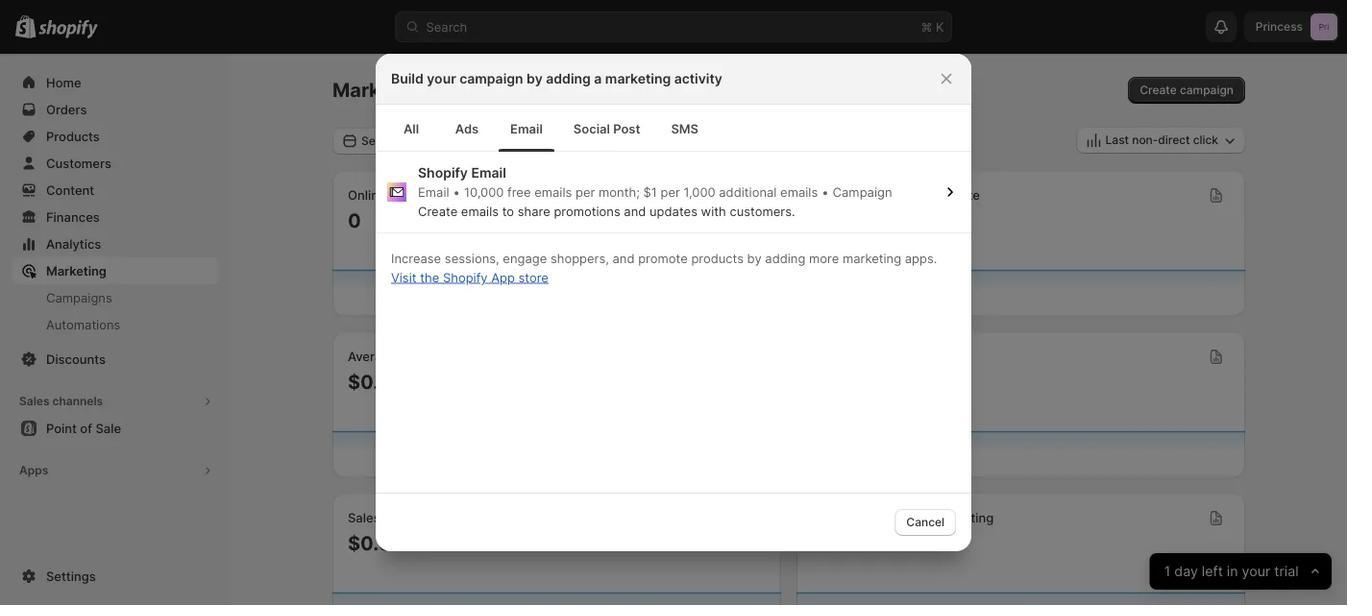 Task type: describe. For each thing, give the bounding box(es) containing it.
social post button
[[558, 106, 656, 152]]

and inside increase sessions, engage shoppers, and promote products by adding more marketing apps. visit the shopify app store
[[613, 251, 635, 266]]

discounts link
[[12, 346, 219, 373]]

online for online store sessions
[[348, 188, 386, 203]]

updates
[[650, 204, 698, 219]]

increase sessions, engage shoppers, and promote products by adding more marketing apps. visit the shopify app store
[[391, 251, 937, 285]]

products
[[691, 251, 744, 266]]

promotions
[[554, 204, 621, 219]]

2 vertical spatial email
[[418, 185, 449, 199]]

cancel button
[[895, 509, 956, 536]]

search
[[426, 19, 467, 34]]

tab list inside build your campaign by adding a marketing activity dialog
[[383, 105, 964, 152]]

⌘ k
[[921, 19, 944, 34]]

sms button
[[656, 106, 714, 152]]

create inside shopify email email • 10,000 free emails per month; $1 per 1,000 additional emails • campaign create emails to share promotions and updates with customers.
[[418, 204, 458, 219]]

rate
[[956, 188, 980, 203]]

shoppers,
[[551, 251, 609, 266]]

more
[[809, 251, 839, 266]]

app
[[491, 270, 515, 285]]

orders
[[812, 511, 853, 526]]

adding inside increase sessions, engage shoppers, and promote products by adding more marketing apps. visit the shopify app store
[[765, 251, 806, 266]]

attributed for orders attributed to marketing
[[856, 511, 916, 526]]

engage
[[503, 251, 547, 266]]

settings
[[46, 569, 96, 584]]

campaign inside dialog
[[460, 71, 523, 87]]

additional
[[719, 185, 777, 199]]

and inside shopify email email • 10,000 free emails per month; $1 per 1,000 additional emails • campaign create emails to share promotions and updates with customers.
[[624, 204, 646, 219]]

⌘
[[921, 19, 933, 34]]

home
[[46, 75, 81, 90]]

2 horizontal spatial emails
[[781, 185, 818, 199]]

shopify inside shopify email email • 10,000 free emails per month; $1 per 1,000 additional emails • campaign create emails to share promotions and updates with customers.
[[418, 165, 468, 181]]

1 vertical spatial marketing
[[46, 263, 107, 278]]

sms
[[671, 121, 699, 136]]

shopify email email • 10,000 free emails per month; $1 per 1,000 additional emails • campaign create emails to share promotions and updates with customers.
[[418, 165, 892, 219]]

to for sales attributed to marketing $0.00
[[446, 511, 458, 526]]

sales for sales channels
[[19, 395, 50, 408]]

2 • from the left
[[822, 185, 829, 199]]

create inside button
[[1140, 83, 1177, 97]]

conversion
[[888, 188, 953, 203]]

discounts
[[46, 352, 106, 367]]

shopify image
[[39, 20, 98, 39]]

channels
[[52, 395, 103, 408]]

$0.00 inside sales attributed to marketing $0.00
[[348, 532, 405, 555]]

marketing inside sales attributed to marketing $0.00
[[462, 511, 521, 526]]

1 • from the left
[[453, 185, 460, 199]]

sales attributed to marketing $0.00
[[348, 511, 521, 555]]

social
[[574, 121, 610, 136]]

store for conversion
[[854, 188, 884, 203]]

your
[[427, 71, 456, 87]]

sessions
[[423, 188, 476, 203]]

ads button
[[439, 106, 495, 152]]

by inside increase sessions, engage shoppers, and promote products by adding more marketing apps. visit the shopify app store
[[747, 251, 762, 266]]

campaigns
[[46, 290, 112, 305]]

0 horizontal spatial adding
[[546, 71, 591, 87]]

online for online store conversion rate
[[812, 188, 850, 203]]

to inside shopify email email • 10,000 free emails per month; $1 per 1,000 additional emails • campaign create emails to share promotions and updates with customers.
[[502, 204, 514, 219]]

sales for sales attributed to marketing $0.00
[[348, 511, 380, 526]]

build your campaign by adding a marketing activity dialog
[[0, 54, 1348, 552]]

all
[[404, 121, 419, 136]]

0 horizontal spatial by
[[527, 71, 543, 87]]

sales channels button
[[12, 388, 219, 415]]

a
[[594, 71, 602, 87]]



Task type: vqa. For each thing, say whether or not it's contained in the screenshot.
second per from the left
yes



Task type: locate. For each thing, give the bounding box(es) containing it.
sessions,
[[445, 251, 499, 266]]

activity
[[674, 71, 723, 87]]

0
[[348, 209, 361, 232], [812, 532, 825, 555]]

ads
[[455, 121, 479, 136]]

create campaign button
[[1129, 77, 1246, 104]]

social post
[[574, 121, 640, 136]]

1 horizontal spatial 0
[[812, 532, 825, 555]]

1 horizontal spatial create
[[1140, 83, 1177, 97]]

marketing
[[333, 78, 428, 102], [46, 263, 107, 278]]

email up 10,000
[[471, 165, 506, 181]]

• left 10,000
[[453, 185, 460, 199]]

1 horizontal spatial store
[[519, 270, 549, 285]]

sales
[[19, 395, 50, 408], [348, 511, 380, 526]]

shopify down the 'sessions,'
[[443, 270, 488, 285]]

with
[[701, 204, 726, 219]]

0 horizontal spatial attributed
[[384, 511, 443, 526]]

adding left a
[[546, 71, 591, 87]]

attributed for sales attributed to marketing $0.00
[[384, 511, 443, 526]]

1 horizontal spatial •
[[822, 185, 829, 199]]

by up email button
[[527, 71, 543, 87]]

online
[[348, 188, 386, 203], [812, 188, 850, 203]]

1 horizontal spatial online
[[812, 188, 850, 203]]

1 horizontal spatial to
[[502, 204, 514, 219]]

0 horizontal spatial sales
[[19, 395, 50, 408]]

visit the shopify app store link
[[391, 270, 549, 285]]

$0.00 inside average order value $0.00
[[348, 370, 405, 394]]

automations link
[[12, 311, 219, 338]]

10,000
[[464, 185, 504, 199]]

emails
[[535, 185, 572, 199], [781, 185, 818, 199], [461, 204, 499, 219]]

0 horizontal spatial to
[[446, 511, 458, 526]]

online store sessions
[[348, 188, 476, 203]]

2 horizontal spatial store
[[854, 188, 884, 203]]

0 for orders attributed to marketing
[[812, 532, 825, 555]]

1 vertical spatial create
[[418, 204, 458, 219]]

average
[[348, 349, 397, 364]]

1 horizontal spatial adding
[[765, 251, 806, 266]]

apps button
[[12, 458, 219, 484]]

2 attributed from the left
[[856, 511, 916, 526]]

promote
[[638, 251, 688, 266]]

average order value $0.00
[[348, 349, 467, 394]]

0 vertical spatial marketing
[[333, 78, 428, 102]]

0 vertical spatial create
[[1140, 83, 1177, 97]]

adding
[[546, 71, 591, 87], [765, 251, 806, 266]]

online store conversion rate
[[812, 188, 980, 203]]

0 vertical spatial $0.00
[[348, 370, 405, 394]]

campaign inside button
[[1180, 83, 1234, 97]]

email
[[510, 121, 543, 136], [471, 165, 506, 181], [418, 185, 449, 199]]

all button
[[383, 106, 439, 152]]

0 vertical spatial email
[[510, 121, 543, 136]]

email button
[[495, 106, 558, 152]]

month;
[[599, 185, 640, 199]]

marketing up all
[[333, 78, 428, 102]]

campaigns link
[[12, 284, 219, 311]]

0 horizontal spatial create
[[418, 204, 458, 219]]

visit
[[391, 270, 417, 285]]

1 online from the left
[[348, 188, 386, 203]]

and left promote
[[613, 251, 635, 266]]

0 horizontal spatial online
[[348, 188, 386, 203]]

marketing link
[[12, 258, 219, 284]]

per up updates
[[661, 185, 680, 199]]

1 horizontal spatial attributed
[[856, 511, 916, 526]]

create
[[1140, 83, 1177, 97], [418, 204, 458, 219]]

to for orders attributed to marketing
[[919, 511, 931, 526]]

order
[[400, 349, 432, 364]]

•
[[453, 185, 460, 199], [822, 185, 829, 199]]

0 horizontal spatial marketing
[[46, 263, 107, 278]]

1 vertical spatial by
[[747, 251, 762, 266]]

0 horizontal spatial 0
[[348, 209, 361, 232]]

customers.
[[730, 204, 795, 219]]

apps
[[19, 464, 48, 478]]

post
[[613, 121, 640, 136]]

1 horizontal spatial marketing
[[333, 78, 428, 102]]

share
[[518, 204, 550, 219]]

per up promotions
[[576, 185, 595, 199]]

by
[[527, 71, 543, 87], [747, 251, 762, 266]]

adding left more
[[765, 251, 806, 266]]

marketing inside increase sessions, engage shoppers, and promote products by adding more marketing apps. visit the shopify app store
[[843, 251, 902, 266]]

attributed inside sales attributed to marketing $0.00
[[384, 511, 443, 526]]

sales inside sales attributed to marketing $0.00
[[348, 511, 380, 526]]

campaign
[[460, 71, 523, 87], [1180, 83, 1234, 97]]

build your campaign by adding a marketing activity
[[391, 71, 723, 87]]

settings link
[[12, 563, 219, 590]]

and
[[624, 204, 646, 219], [613, 251, 635, 266]]

2 per from the left
[[661, 185, 680, 199]]

home link
[[12, 69, 219, 96]]

1,000
[[684, 185, 716, 199]]

online down all button
[[348, 188, 386, 203]]

1 horizontal spatial campaign
[[1180, 83, 1234, 97]]

0 vertical spatial 0
[[348, 209, 361, 232]]

0 vertical spatial sales
[[19, 395, 50, 408]]

0 horizontal spatial store
[[389, 188, 420, 203]]

build
[[391, 71, 424, 87]]

0 vertical spatial by
[[527, 71, 543, 87]]

$0.00
[[348, 370, 405, 394], [348, 532, 405, 555]]

create campaign
[[1140, 83, 1234, 97]]

1 horizontal spatial sales
[[348, 511, 380, 526]]

shopify
[[418, 165, 468, 181], [443, 270, 488, 285]]

2 $0.00 from the top
[[348, 532, 405, 555]]

1 horizontal spatial emails
[[535, 185, 572, 199]]

to inside sales attributed to marketing $0.00
[[446, 511, 458, 526]]

0 vertical spatial shopify
[[418, 165, 468, 181]]

2 online from the left
[[812, 188, 850, 203]]

the
[[420, 270, 439, 285]]

to
[[502, 204, 514, 219], [446, 511, 458, 526], [919, 511, 931, 526]]

email left 10,000
[[418, 185, 449, 199]]

1 vertical spatial sales
[[348, 511, 380, 526]]

1 horizontal spatial email
[[471, 165, 506, 181]]

1 vertical spatial email
[[471, 165, 506, 181]]

1 vertical spatial shopify
[[443, 270, 488, 285]]

1 attributed from the left
[[384, 511, 443, 526]]

apps.
[[905, 251, 937, 266]]

tab list containing all
[[383, 105, 964, 152]]

k
[[936, 19, 944, 34]]

shopify inside increase sessions, engage shoppers, and promote products by adding more marketing apps. visit the shopify app store
[[443, 270, 488, 285]]

sales inside button
[[19, 395, 50, 408]]

emails up the customers.
[[781, 185, 818, 199]]

0 horizontal spatial emails
[[461, 204, 499, 219]]

0 vertical spatial and
[[624, 204, 646, 219]]

store left sessions
[[389, 188, 420, 203]]

1 per from the left
[[576, 185, 595, 199]]

store left conversion
[[854, 188, 884, 203]]

store for sessions
[[389, 188, 420, 203]]

1 vertical spatial adding
[[765, 251, 806, 266]]

1 vertical spatial and
[[613, 251, 635, 266]]

$1
[[643, 185, 657, 199]]

0 for online store sessions
[[348, 209, 361, 232]]

tab list
[[383, 105, 964, 152]]

orders attributed to marketing
[[812, 511, 994, 526]]

by right products
[[747, 251, 762, 266]]

emails up 'share'
[[535, 185, 572, 199]]

1 $0.00 from the top
[[348, 370, 405, 394]]

and down the $1
[[624, 204, 646, 219]]

sales channels
[[19, 395, 103, 408]]

1 horizontal spatial per
[[661, 185, 680, 199]]

campaign
[[833, 185, 892, 199]]

online up more
[[812, 188, 850, 203]]

0 horizontal spatial •
[[453, 185, 460, 199]]

2 horizontal spatial to
[[919, 511, 931, 526]]

2 horizontal spatial email
[[510, 121, 543, 136]]

email inside button
[[510, 121, 543, 136]]

1 vertical spatial $0.00
[[348, 532, 405, 555]]

0 vertical spatial adding
[[546, 71, 591, 87]]

0 down the orders
[[812, 532, 825, 555]]

emails down 10,000
[[461, 204, 499, 219]]

1 vertical spatial 0
[[812, 532, 825, 555]]

increase
[[391, 251, 441, 266]]

store down engage
[[519, 270, 549, 285]]

0 down online store sessions
[[348, 209, 361, 232]]

0 horizontal spatial email
[[418, 185, 449, 199]]

marketing
[[605, 71, 671, 87], [843, 251, 902, 266], [462, 511, 521, 526], [934, 511, 994, 526]]

cancel
[[907, 516, 945, 530]]

value
[[436, 349, 467, 364]]

1 horizontal spatial by
[[747, 251, 762, 266]]

0 horizontal spatial campaign
[[460, 71, 523, 87]]

automations
[[46, 317, 120, 332]]

0 horizontal spatial per
[[576, 185, 595, 199]]

store inside increase sessions, engage shoppers, and promote products by adding more marketing apps. visit the shopify app store
[[519, 270, 549, 285]]

shopify up sessions
[[418, 165, 468, 181]]

store
[[389, 188, 420, 203], [854, 188, 884, 203], [519, 270, 549, 285]]

attributed
[[384, 511, 443, 526], [856, 511, 916, 526]]

free
[[508, 185, 531, 199]]

• left campaign on the top
[[822, 185, 829, 199]]

marketing up campaigns
[[46, 263, 107, 278]]

email down build your campaign by adding a marketing activity
[[510, 121, 543, 136]]

per
[[576, 185, 595, 199], [661, 185, 680, 199]]



